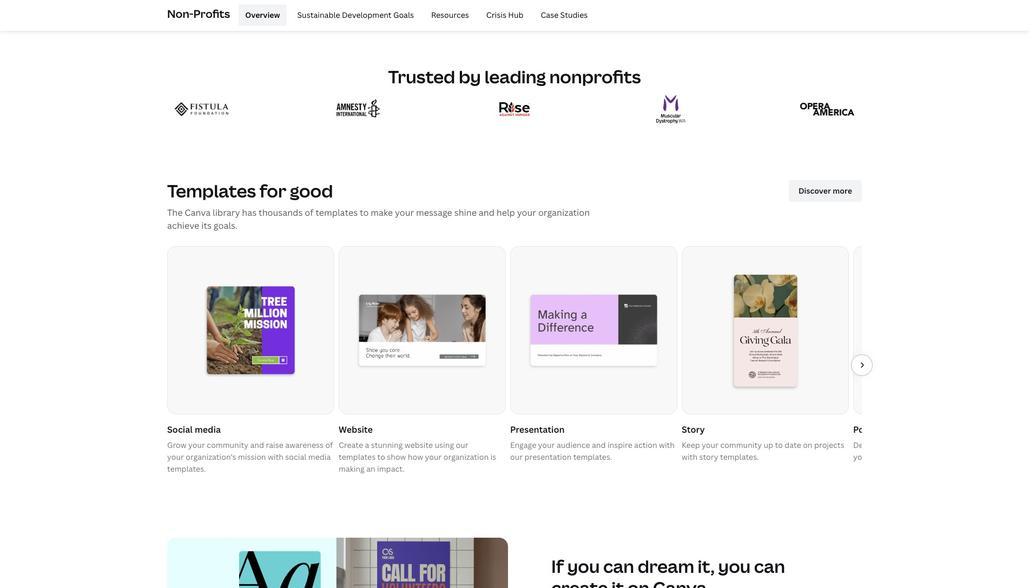 Task type: locate. For each thing, give the bounding box(es) containing it.
website image
[[339, 247, 505, 414]]

community inside keep your community up to date on projects with story templates.
[[720, 440, 762, 450]]

your up story
[[702, 440, 718, 450]]

engage
[[510, 440, 536, 450]]

media right social
[[195, 424, 221, 436]]

on inside keep your community up to date on projects with story templates.
[[803, 440, 812, 450]]

trusted by leading nonprofits
[[388, 65, 641, 88]]

1 vertical spatial our
[[510, 452, 523, 462]]

to left make on the top
[[360, 207, 369, 219]]

with
[[659, 440, 675, 450], [268, 452, 283, 462], [682, 452, 697, 462]]

organization's inside design posters to attract more attention to your organization's mission.
[[872, 452, 922, 462]]

sustainable development goals link
[[291, 4, 420, 26]]

social
[[167, 424, 193, 436]]

design
[[853, 440, 878, 450]]

with inside grow your community and raise awareness of your organization's mission with social media templates.
[[268, 452, 283, 462]]

0 vertical spatial on
[[803, 440, 812, 450]]

case studies link
[[534, 4, 594, 26]]

2 horizontal spatial and
[[592, 440, 606, 450]]

0 horizontal spatial of
[[305, 207, 313, 219]]

community left the up
[[720, 440, 762, 450]]

you right if
[[567, 555, 600, 578]]

community inside grow your community and raise awareness of your organization's mission with social media templates.
[[207, 440, 248, 450]]

and left help
[[479, 207, 494, 219]]

it
[[612, 576, 624, 588]]

to right attention
[[1003, 440, 1010, 450]]

resources link
[[425, 4, 475, 26]]

overview
[[245, 10, 280, 20]]

with down keep
[[682, 452, 697, 462]]

our inside the engage your audience and inspire action with our presentation templates.
[[510, 452, 523, 462]]

facebook post image
[[168, 247, 334, 414]]

for
[[259, 179, 286, 202]]

dream
[[638, 555, 694, 578]]

and for presentation
[[592, 440, 606, 450]]

1 horizontal spatial organization
[[538, 207, 590, 219]]

case studies
[[541, 10, 588, 20]]

1 horizontal spatial with
[[659, 440, 675, 450]]

organization's for social media
[[186, 452, 236, 462]]

organization inside templates for good the canva library has thousands of templates to make your message shine and help your organization achieve its goals.
[[538, 207, 590, 219]]

resources
[[431, 10, 469, 20]]

your down "social media"
[[188, 440, 205, 450]]

engage your audience and inspire action with our presentation templates.
[[510, 440, 675, 462]]

our down the engage
[[510, 452, 523, 462]]

your
[[395, 207, 414, 219], [517, 207, 536, 219], [188, 440, 205, 450], [538, 440, 555, 450], [702, 440, 718, 450], [167, 452, 184, 462], [425, 452, 442, 462], [853, 452, 870, 462]]

templates. down audience
[[573, 452, 612, 462]]

our right using at the bottom of the page
[[456, 440, 468, 450]]

goals
[[393, 10, 414, 20]]

organization's down posters at the bottom right of page
[[872, 452, 922, 462]]

menu bar
[[234, 4, 594, 26]]

on right it
[[628, 576, 649, 588]]

0 vertical spatial of
[[305, 207, 313, 219]]

and inside grow your community and raise awareness of your organization's mission with social media templates.
[[250, 440, 264, 450]]

presentation
[[525, 452, 572, 462]]

help
[[497, 207, 515, 219]]

your down using at the bottom of the page
[[425, 452, 442, 462]]

1 horizontal spatial and
[[479, 207, 494, 219]]

shine
[[454, 207, 477, 219]]

create
[[339, 440, 363, 450]]

1 you from the left
[[567, 555, 600, 578]]

projects
[[814, 440, 844, 450]]

1 organization's from the left
[[186, 452, 236, 462]]

2 horizontal spatial with
[[682, 452, 697, 462]]

and left 'inspire'
[[592, 440, 606, 450]]

templates
[[316, 207, 358, 219], [339, 452, 376, 462]]

and up mission
[[250, 440, 264, 450]]

to inside templates for good the canva library has thousands of templates to make your message shine and help your organization achieve its goals.
[[360, 207, 369, 219]]

1 horizontal spatial organization's
[[872, 452, 922, 462]]

templates down good on the top of page
[[316, 207, 358, 219]]

1 community from the left
[[207, 440, 248, 450]]

organization
[[538, 207, 590, 219], [444, 452, 489, 462]]

community
[[207, 440, 248, 450], [720, 440, 762, 450]]

0 horizontal spatial organization's
[[186, 452, 236, 462]]

organization's for poster
[[872, 452, 922, 462]]

0 horizontal spatial on
[[628, 576, 649, 588]]

0 vertical spatial canva
[[185, 207, 211, 219]]

your inside keep your community up to date on projects with story templates.
[[702, 440, 718, 450]]

show
[[387, 452, 406, 462]]

0 vertical spatial organization
[[538, 207, 590, 219]]

1 horizontal spatial our
[[510, 452, 523, 462]]

1 horizontal spatial can
[[754, 555, 785, 578]]

2 organization's from the left
[[872, 452, 922, 462]]

1 horizontal spatial templates.
[[573, 452, 612, 462]]

library
[[213, 207, 240, 219]]

organization's
[[186, 452, 236, 462], [872, 452, 922, 462]]

the
[[167, 207, 183, 219]]

community for story
[[720, 440, 762, 450]]

crisis hub link
[[480, 4, 530, 26]]

more
[[946, 440, 965, 450]]

to down "stunning"
[[377, 452, 385, 462]]

0 horizontal spatial media
[[195, 424, 221, 436]]

templates. inside the engage your audience and inspire action with our presentation templates.
[[573, 452, 612, 462]]

1 vertical spatial templates
[[339, 452, 376, 462]]

templates.
[[573, 452, 612, 462], [720, 452, 759, 462], [167, 464, 206, 474]]

1 vertical spatial on
[[628, 576, 649, 588]]

an
[[366, 464, 375, 474]]

templates. down grow
[[167, 464, 206, 474]]

templates up making
[[339, 452, 376, 462]]

1 horizontal spatial canva
[[653, 576, 707, 588]]

to inside keep your community up to date on projects with story templates.
[[775, 440, 783, 450]]

you right it,
[[718, 555, 751, 578]]

0 horizontal spatial organization
[[444, 452, 489, 462]]

stunning
[[371, 440, 403, 450]]

your inside design posters to attract more attention to your organization's mission.
[[853, 452, 870, 462]]

with down raise
[[268, 452, 283, 462]]

on right date
[[803, 440, 812, 450]]

of
[[305, 207, 313, 219], [325, 440, 333, 450]]

poster image
[[854, 247, 1020, 414]]

story image
[[682, 247, 848, 414]]

leading
[[484, 65, 546, 88]]

0 horizontal spatial community
[[207, 440, 248, 450]]

mission.
[[924, 452, 954, 462]]

you
[[567, 555, 600, 578], [718, 555, 751, 578]]

1 horizontal spatial of
[[325, 440, 333, 450]]

attention
[[967, 440, 1001, 450]]

trusted
[[388, 65, 455, 88]]

0 vertical spatial templates
[[316, 207, 358, 219]]

goals.
[[214, 220, 237, 232]]

keep
[[682, 440, 700, 450]]

to right the up
[[775, 440, 783, 450]]

0 horizontal spatial can
[[603, 555, 634, 578]]

making
[[339, 464, 365, 474]]

of down good on the top of page
[[305, 207, 313, 219]]

your right make on the top
[[395, 207, 414, 219]]

templates. right story
[[720, 452, 759, 462]]

your down design
[[853, 452, 870, 462]]

templates. inside keep your community up to date on projects with story templates.
[[720, 452, 759, 462]]

amnesty international image
[[337, 99, 380, 119]]

organization's inside grow your community and raise awareness of your organization's mission with social media templates.
[[186, 452, 236, 462]]

1 horizontal spatial community
[[720, 440, 762, 450]]

1 vertical spatial canva
[[653, 576, 707, 588]]

sustainable
[[297, 10, 340, 20]]

2 community from the left
[[720, 440, 762, 450]]

0 horizontal spatial our
[[456, 440, 468, 450]]

can
[[603, 555, 634, 578], [754, 555, 785, 578]]

2 horizontal spatial templates.
[[720, 452, 759, 462]]

1 horizontal spatial you
[[718, 555, 751, 578]]

by
[[459, 65, 481, 88]]

with right action at bottom
[[659, 440, 675, 450]]

and inside the engage your audience and inspire action with our presentation templates.
[[592, 440, 606, 450]]

your up presentation
[[538, 440, 555, 450]]

media down awareness
[[308, 452, 331, 462]]

on
[[803, 440, 812, 450], [628, 576, 649, 588]]

0 vertical spatial our
[[456, 440, 468, 450]]

organization's down "social media"
[[186, 452, 236, 462]]

1 vertical spatial organization
[[444, 452, 489, 462]]

keep your community up to date on projects with story templates.
[[682, 440, 844, 462]]

0 horizontal spatial templates.
[[167, 464, 206, 474]]

our
[[456, 440, 468, 450], [510, 452, 523, 462]]

posters
[[880, 440, 908, 450]]

media
[[195, 424, 221, 436], [308, 452, 331, 462]]

community up mission
[[207, 440, 248, 450]]

0 horizontal spatial with
[[268, 452, 283, 462]]

1 vertical spatial media
[[308, 452, 331, 462]]

1 vertical spatial of
[[325, 440, 333, 450]]

website
[[339, 424, 373, 436]]

nonprofits
[[549, 65, 641, 88]]

sustainable development goals
[[297, 10, 414, 20]]

your right help
[[517, 207, 536, 219]]

1 horizontal spatial on
[[803, 440, 812, 450]]

your down grow
[[167, 452, 184, 462]]

0 horizontal spatial and
[[250, 440, 264, 450]]

our inside create a stunning website using our templates to show how your organization is making an impact.
[[456, 440, 468, 450]]

1 horizontal spatial media
[[308, 452, 331, 462]]

2 can from the left
[[754, 555, 785, 578]]

your inside create a stunning website using our templates to show how your organization is making an impact.
[[425, 452, 442, 462]]

its
[[201, 220, 212, 232]]

and inside templates for good the canva library has thousands of templates to make your message shine and help your organization achieve its goals.
[[479, 207, 494, 219]]

and
[[479, 207, 494, 219], [250, 440, 264, 450], [592, 440, 606, 450]]

of left create
[[325, 440, 333, 450]]

0 horizontal spatial canva
[[185, 207, 211, 219]]

mission
[[238, 452, 266, 462]]

0 vertical spatial media
[[195, 424, 221, 436]]

canva
[[185, 207, 211, 219], [653, 576, 707, 588]]

menu bar containing overview
[[234, 4, 594, 26]]

0 horizontal spatial you
[[567, 555, 600, 578]]



Task type: vqa. For each thing, say whether or not it's contained in the screenshot.
"OUR" to the right
yes



Task type: describe. For each thing, give the bounding box(es) containing it.
presentation
[[510, 424, 565, 436]]

make
[[371, 207, 393, 219]]

date
[[785, 440, 801, 450]]

to inside create a stunning website using our templates to show how your organization is making an impact.
[[377, 452, 385, 462]]

on inside if you can dream it, you can create it on canva
[[628, 576, 649, 588]]

fistula foundation image
[[174, 102, 229, 116]]

impact.
[[377, 464, 405, 474]]

story
[[699, 452, 718, 462]]

2 you from the left
[[718, 555, 751, 578]]

rise against hunger image
[[500, 102, 530, 117]]

up
[[764, 440, 773, 450]]

of inside templates for good the canva library has thousands of templates to make your message shine and help your organization achieve its goals.
[[305, 207, 313, 219]]

audience
[[557, 440, 590, 450]]

templates inside create a stunning website using our templates to show how your organization is making an impact.
[[339, 452, 376, 462]]

and for social media
[[250, 440, 264, 450]]

using
[[435, 440, 454, 450]]

non-profits
[[167, 6, 230, 21]]

achieve
[[167, 220, 199, 232]]

attract
[[919, 440, 944, 450]]

hub
[[508, 10, 523, 20]]

create
[[551, 576, 608, 588]]

website
[[405, 440, 433, 450]]

crisis
[[486, 10, 506, 20]]

canva inside if you can dream it, you can create it on canva
[[653, 576, 707, 588]]

templates. inside grow your community and raise awareness of your organization's mission with social media templates.
[[167, 464, 206, 474]]

profits
[[193, 6, 230, 21]]

grow
[[167, 440, 186, 450]]

your inside the engage your audience and inspire action with our presentation templates.
[[538, 440, 555, 450]]

media inside grow your community and raise awareness of your organization's mission with social media templates.
[[308, 452, 331, 462]]

awareness
[[285, 440, 324, 450]]

non-
[[167, 6, 193, 21]]

story
[[682, 424, 705, 436]]

social
[[285, 452, 306, 462]]

has
[[242, 207, 257, 219]]

inspire
[[608, 440, 632, 450]]

presentation image
[[511, 247, 677, 414]]

with inside keep your community up to date on projects with story templates.
[[682, 452, 697, 462]]

raise
[[266, 440, 283, 450]]

grow your community and raise awareness of your organization's mission with social media templates.
[[167, 440, 333, 474]]

1 can from the left
[[603, 555, 634, 578]]

social media
[[167, 424, 221, 436]]

how
[[408, 452, 423, 462]]

templates for good the canva library has thousands of templates to make your message shine and help your organization achieve its goals.
[[167, 179, 590, 232]]

poster
[[853, 424, 881, 436]]

templates
[[167, 179, 256, 202]]

if
[[551, 555, 564, 578]]

a
[[365, 440, 369, 450]]

opera america image
[[800, 103, 855, 116]]

crisis hub
[[486, 10, 523, 20]]

thousands
[[259, 207, 303, 219]]

muscula dystrophy western australia image
[[656, 95, 686, 123]]

development
[[342, 10, 391, 20]]

if you can dream it, you can create it on canva
[[551, 555, 785, 588]]

good
[[290, 179, 333, 202]]

case
[[541, 10, 558, 20]]

overview link
[[239, 4, 287, 26]]

templates inside templates for good the canva library has thousands of templates to make your message shine and help your organization achieve its goals.
[[316, 207, 358, 219]]

create a stunning website using our templates to show how your organization is making an impact.
[[339, 440, 496, 474]]

is
[[490, 452, 496, 462]]

community for social media
[[207, 440, 248, 450]]

to left attract
[[909, 440, 917, 450]]

studies
[[560, 10, 588, 20]]

action
[[634, 440, 657, 450]]

with inside the engage your audience and inspire action with our presentation templates.
[[659, 440, 675, 450]]

organization inside create a stunning website using our templates to show how your organization is making an impact.
[[444, 452, 489, 462]]

canva inside templates for good the canva library has thousands of templates to make your message shine and help your organization achieve its goals.
[[185, 207, 211, 219]]

it,
[[698, 555, 715, 578]]

design posters to attract more attention to your organization's mission.
[[853, 440, 1010, 462]]

of inside grow your community and raise awareness of your organization's mission with social media templates.
[[325, 440, 333, 450]]

message
[[416, 207, 452, 219]]



